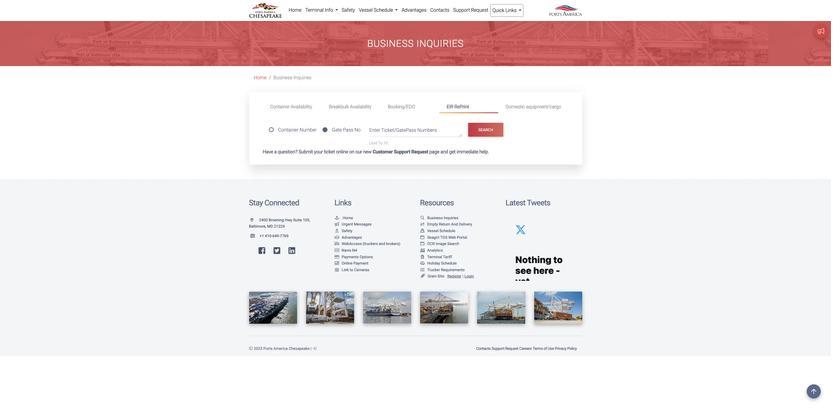 Task type: locate. For each thing, give the bounding box(es) containing it.
availability up container number
[[291, 104, 312, 110]]

2400 broening hwy suite 105, baltimore, md 21224 link
[[249, 218, 310, 229]]

2400
[[259, 218, 268, 222]]

business inquiries
[[368, 38, 464, 49], [273, 75, 312, 81], [428, 216, 459, 220]]

+1
[[260, 234, 264, 238]]

home for terminal info link home 'link'
[[289, 7, 302, 13]]

2 vertical spatial support
[[492, 346, 505, 351]]

container left number at the left of page
[[278, 127, 299, 133]]

careers link
[[519, 343, 532, 354]]

availability for breakbulk availability
[[350, 104, 372, 110]]

1 vertical spatial home
[[254, 75, 267, 81]]

truck container image
[[335, 242, 340, 246]]

login
[[465, 274, 474, 279]]

0 horizontal spatial business
[[273, 75, 293, 81]]

container for container number
[[278, 127, 299, 133]]

terminal for terminal tariff
[[428, 255, 442, 259]]

map marker alt image
[[251, 218, 258, 222]]

advantages
[[402, 7, 427, 13], [342, 235, 362, 240]]

1 vertical spatial contacts link
[[476, 343, 492, 354]]

2 vertical spatial schedule
[[441, 261, 457, 266]]

2 vertical spatial home
[[343, 216, 353, 220]]

america
[[274, 346, 288, 351]]

support request
[[453, 7, 489, 13]]

help.
[[480, 149, 489, 155]]

question?
[[278, 149, 298, 155]]

reprint
[[455, 104, 469, 110]]

vessel schedule link
[[357, 4, 400, 16], [420, 229, 456, 233]]

1 vertical spatial home link
[[254, 75, 267, 81]]

1 vertical spatial contacts
[[477, 346, 491, 351]]

home
[[289, 7, 302, 13], [254, 75, 267, 81], [343, 216, 353, 220]]

sign in image
[[313, 347, 317, 351]]

0 vertical spatial search
[[479, 128, 494, 132]]

empty
[[428, 222, 438, 227]]

410-
[[265, 234, 273, 238]]

trucker requirements link
[[420, 268, 465, 272]]

search inside search 'button'
[[479, 128, 494, 132]]

0 horizontal spatial home link
[[254, 75, 267, 81]]

urgent messages link
[[335, 222, 372, 227]]

0 vertical spatial container
[[270, 104, 290, 110]]

safety right info
[[342, 7, 355, 13]]

0 horizontal spatial advantages link
[[335, 235, 362, 240]]

0 vertical spatial safety
[[342, 7, 355, 13]]

new
[[363, 149, 372, 155]]

0 vertical spatial advantages link
[[400, 4, 429, 16]]

0 vertical spatial vessel schedule
[[359, 7, 394, 13]]

contacts support request careers terms of use privacy policy
[[477, 346, 577, 351]]

+1 410-649-7769
[[260, 234, 289, 238]]

search down web
[[448, 242, 459, 246]]

links up anchor image
[[335, 198, 352, 207]]

terminal
[[306, 7, 324, 13], [428, 255, 442, 259]]

business
[[368, 38, 414, 49], [273, 75, 293, 81], [428, 216, 443, 220]]

1 horizontal spatial home
[[289, 7, 302, 13]]

booking/edo
[[388, 104, 415, 110]]

0 horizontal spatial availability
[[291, 104, 312, 110]]

| left login
[[463, 274, 464, 279]]

0 vertical spatial links
[[506, 8, 517, 13]]

1 vertical spatial support request link
[[492, 343, 519, 354]]

and left get
[[441, 149, 448, 155]]

safety link down urgent
[[335, 229, 353, 233]]

use
[[548, 346, 554, 351]]

0 vertical spatial home link
[[287, 4, 304, 16]]

1 horizontal spatial |
[[463, 274, 464, 279]]

home link
[[287, 4, 304, 16], [254, 75, 267, 81], [335, 216, 353, 220]]

0 vertical spatial support request link
[[452, 4, 491, 16]]

| left 'sign in' icon
[[311, 346, 312, 351]]

request left 'page'
[[412, 149, 429, 155]]

0 horizontal spatial support
[[394, 149, 411, 155]]

safety down urgent
[[342, 229, 353, 233]]

privacy
[[555, 346, 567, 351]]

container availability link
[[263, 101, 322, 112]]

anchor image
[[335, 216, 340, 220]]

support request link left quick
[[452, 4, 491, 16]]

have
[[263, 149, 273, 155]]

hand receiving image
[[335, 236, 340, 240]]

camera image
[[335, 268, 340, 272]]

web
[[449, 235, 456, 240]]

0 vertical spatial vessel schedule link
[[357, 4, 400, 16]]

0 vertical spatial contacts link
[[429, 4, 452, 16]]

1 horizontal spatial vessel schedule link
[[420, 229, 456, 233]]

terms of use link
[[532, 343, 555, 354]]

1 vertical spatial safety
[[342, 229, 353, 233]]

1 horizontal spatial availability
[[350, 104, 372, 110]]

1 horizontal spatial vessel schedule
[[428, 229, 456, 233]]

0 horizontal spatial support request link
[[452, 4, 491, 16]]

+1 410-649-7769 link
[[249, 234, 289, 238]]

request left careers at right
[[506, 346, 519, 351]]

options
[[360, 255, 373, 259]]

request left quick
[[471, 7, 489, 13]]

0 vertical spatial business
[[368, 38, 414, 49]]

eir reprint link
[[440, 101, 499, 113]]

2 horizontal spatial business
[[428, 216, 443, 220]]

hwy
[[285, 218, 292, 222]]

and
[[441, 149, 448, 155], [379, 242, 386, 246]]

webaccess (truckers and brokers) link
[[335, 242, 401, 246]]

0 vertical spatial contacts
[[431, 7, 450, 13]]

safety link for leftmost vessel schedule link
[[340, 4, 357, 16]]

twitter square image
[[274, 247, 280, 254]]

careers
[[520, 346, 532, 351]]

ship image
[[420, 229, 425, 233]]

home inside 'link'
[[289, 7, 302, 13]]

1 vertical spatial advantages
[[342, 235, 362, 240]]

privacy policy link
[[555, 343, 578, 354]]

limit
[[369, 141, 378, 145]]

payment
[[354, 261, 369, 266]]

1 horizontal spatial search
[[479, 128, 494, 132]]

1 horizontal spatial and
[[441, 149, 448, 155]]

latest
[[506, 198, 526, 207]]

vessel
[[359, 7, 373, 13], [428, 229, 439, 233]]

and left brokers) at the left
[[379, 242, 386, 246]]

info
[[325, 7, 333, 13]]

0 vertical spatial safety link
[[340, 4, 357, 16]]

2023 ports america chesapeake |
[[253, 346, 313, 351]]

domestic equipment/cargo
[[506, 104, 561, 110]]

customer support request link
[[373, 149, 429, 155]]

navis n4
[[342, 248, 357, 253]]

1 horizontal spatial support
[[453, 7, 470, 13]]

safety link right info
[[340, 4, 357, 16]]

1 vertical spatial container
[[278, 127, 299, 133]]

0 vertical spatial support
[[453, 7, 470, 13]]

0 horizontal spatial advantages
[[342, 235, 362, 240]]

terminal down analytics
[[428, 255, 442, 259]]

terms
[[533, 346, 543, 351]]

gate pass no
[[332, 127, 361, 133]]

numbers
[[418, 127, 437, 133]]

page
[[430, 149, 440, 155]]

advantages link
[[400, 4, 429, 16], [335, 235, 362, 240]]

1 horizontal spatial contacts link
[[476, 343, 492, 354]]

1 horizontal spatial contacts
[[477, 346, 491, 351]]

1 vertical spatial search
[[448, 242, 459, 246]]

equipment/cargo
[[526, 104, 561, 110]]

0 vertical spatial terminal
[[306, 7, 324, 13]]

0 horizontal spatial vessel
[[359, 7, 373, 13]]

ticket/gatepass
[[382, 127, 416, 133]]

1 vertical spatial safety link
[[335, 229, 353, 233]]

container up container number
[[270, 104, 290, 110]]

0 vertical spatial vessel
[[359, 7, 373, 13]]

|
[[463, 274, 464, 279], [311, 346, 312, 351]]

1 horizontal spatial advantages link
[[400, 4, 429, 16]]

0 vertical spatial and
[[441, 149, 448, 155]]

terminal tariff
[[428, 255, 452, 259]]

1 availability from the left
[[291, 104, 312, 110]]

latest tweets
[[506, 198, 551, 207]]

wheat image
[[420, 274, 426, 278]]

1 vertical spatial links
[[335, 198, 352, 207]]

0 horizontal spatial contacts
[[431, 7, 450, 13]]

support request link left careers at right
[[492, 343, 519, 354]]

2 vertical spatial request
[[506, 346, 519, 351]]

1 vertical spatial business inquiries
[[273, 75, 312, 81]]

search up help.
[[479, 128, 494, 132]]

1 horizontal spatial terminal
[[428, 255, 442, 259]]

1 vertical spatial and
[[379, 242, 386, 246]]

1 horizontal spatial advantages
[[402, 7, 427, 13]]

1 vertical spatial request
[[412, 149, 429, 155]]

1 horizontal spatial request
[[471, 7, 489, 13]]

0 horizontal spatial |
[[311, 346, 312, 351]]

support
[[453, 7, 470, 13], [394, 149, 411, 155], [492, 346, 505, 351]]

1 horizontal spatial vessel
[[428, 229, 439, 233]]

safety link
[[340, 4, 357, 16], [335, 229, 353, 233]]

payments options link
[[335, 255, 373, 259]]

suite
[[293, 218, 302, 222]]

breakbulk
[[329, 104, 349, 110]]

0 horizontal spatial home
[[254, 75, 267, 81]]

to
[[350, 268, 353, 272]]

container availability
[[270, 104, 312, 110]]

eir reprint
[[447, 104, 469, 110]]

1 vertical spatial schedule
[[440, 229, 456, 233]]

enter
[[369, 127, 380, 133]]

terminal for terminal info
[[306, 7, 324, 13]]

terminal left info
[[306, 7, 324, 13]]

1 vertical spatial terminal
[[428, 255, 442, 259]]

0 horizontal spatial terminal
[[306, 7, 324, 13]]

credit card image
[[335, 255, 340, 259]]

trucker requirements
[[428, 268, 465, 272]]

0 vertical spatial advantages
[[402, 7, 427, 13]]

2 vertical spatial home link
[[335, 216, 353, 220]]

1 vertical spatial |
[[311, 346, 312, 351]]

submit
[[299, 149, 313, 155]]

search image
[[420, 216, 425, 220]]

image
[[436, 242, 447, 246]]

safety
[[342, 7, 355, 13], [342, 229, 353, 233]]

availability right breakbulk
[[350, 104, 372, 110]]

2 vertical spatial business inquiries
[[428, 216, 459, 220]]

1 vertical spatial support
[[394, 149, 411, 155]]

0 horizontal spatial contacts link
[[429, 4, 452, 16]]

links
[[506, 8, 517, 13], [335, 198, 352, 207]]

number
[[300, 127, 317, 133]]

2 horizontal spatial home link
[[335, 216, 353, 220]]

1 horizontal spatial home link
[[287, 4, 304, 16]]

1 vertical spatial vessel
[[428, 229, 439, 233]]

0 vertical spatial home
[[289, 7, 302, 13]]

2 availability from the left
[[350, 104, 372, 110]]

contacts for contacts support request careers terms of use privacy policy
[[477, 346, 491, 351]]

bells image
[[420, 262, 425, 265]]

links right quick
[[506, 8, 517, 13]]

portal
[[457, 235, 467, 240]]



Task type: describe. For each thing, give the bounding box(es) containing it.
breakbulk availability link
[[322, 101, 381, 112]]

2 horizontal spatial support
[[492, 346, 505, 351]]

grain site: register | login
[[428, 274, 474, 279]]

domestic
[[506, 104, 525, 110]]

brokers)
[[386, 242, 401, 246]]

advantages inside advantages link
[[402, 7, 427, 13]]

10
[[384, 141, 388, 145]]

cameras
[[354, 268, 370, 272]]

0 horizontal spatial vessel schedule
[[359, 7, 394, 13]]

2 horizontal spatial home
[[343, 216, 353, 220]]

your
[[314, 149, 323, 155]]

requirements
[[441, 268, 465, 272]]

quick links link
[[491, 4, 524, 17]]

user hard hat image
[[335, 229, 340, 233]]

1 vertical spatial vessel schedule link
[[420, 229, 456, 233]]

link
[[342, 268, 349, 272]]

1 vertical spatial inquiries
[[294, 75, 312, 81]]

1 vertical spatial advantages link
[[335, 235, 362, 240]]

linkedin image
[[289, 247, 295, 254]]

credit card front image
[[335, 262, 340, 265]]

link to cameras
[[342, 268, 370, 272]]

ocr image search link
[[420, 242, 459, 246]]

bullhorn image
[[335, 223, 340, 227]]

seagirt tos web portal link
[[420, 235, 467, 240]]

terminal tariff link
[[420, 255, 452, 259]]

container number
[[278, 127, 317, 133]]

exchange image
[[420, 223, 425, 227]]

get
[[449, 149, 456, 155]]

analytics image
[[420, 249, 425, 252]]

0 horizontal spatial request
[[412, 149, 429, 155]]

webaccess
[[342, 242, 362, 246]]

safety link for bottom advantages link
[[335, 229, 353, 233]]

0 horizontal spatial vessel schedule link
[[357, 4, 400, 16]]

online payment link
[[335, 261, 369, 266]]

Enter Ticket/GatePass Numbers text field
[[369, 127, 462, 137]]

0 vertical spatial request
[[471, 7, 489, 13]]

link to cameras link
[[335, 268, 370, 272]]

terminal info link
[[304, 4, 340, 16]]

broening
[[269, 218, 284, 222]]

on
[[349, 149, 355, 155]]

(truckers
[[363, 242, 378, 246]]

file invoice image
[[420, 255, 425, 259]]

availability for container availability
[[291, 104, 312, 110]]

our
[[356, 149, 362, 155]]

messages
[[354, 222, 372, 227]]

delivery
[[459, 222, 473, 227]]

empty return and delivery link
[[420, 222, 473, 227]]

online
[[342, 261, 353, 266]]

schedule for ship image
[[440, 229, 456, 233]]

customer
[[373, 149, 393, 155]]

1 horizontal spatial support request link
[[492, 343, 519, 354]]

list alt image
[[420, 268, 425, 272]]

2 safety from the top
[[342, 229, 353, 233]]

a
[[274, 149, 277, 155]]

online
[[336, 149, 348, 155]]

no
[[355, 127, 361, 133]]

seagirt
[[428, 235, 440, 240]]

ports
[[264, 346, 273, 351]]

n4
[[352, 248, 357, 253]]

0 horizontal spatial links
[[335, 198, 352, 207]]

0 vertical spatial inquiries
[[417, 38, 464, 49]]

home for the middle home 'link'
[[254, 75, 267, 81]]

0 vertical spatial business inquiries
[[368, 38, 464, 49]]

chesapeake
[[289, 346, 310, 351]]

return
[[439, 222, 450, 227]]

of
[[544, 346, 547, 351]]

stay connected
[[249, 198, 299, 207]]

1 horizontal spatial business
[[368, 38, 414, 49]]

support inside support request link
[[453, 7, 470, 13]]

2 vertical spatial inquiries
[[444, 216, 459, 220]]

business inquiries link
[[420, 216, 459, 220]]

1 safety from the top
[[342, 7, 355, 13]]

schedule for bells image
[[441, 261, 457, 266]]

and
[[451, 222, 458, 227]]

trucker
[[428, 268, 440, 272]]

navis
[[342, 248, 352, 253]]

1 vertical spatial vessel schedule
[[428, 229, 456, 233]]

terminal info
[[306, 7, 334, 13]]

gate
[[332, 127, 342, 133]]

2 horizontal spatial request
[[506, 346, 519, 351]]

home link for terminal info link
[[287, 4, 304, 16]]

0 horizontal spatial search
[[448, 242, 459, 246]]

2023
[[254, 346, 263, 351]]

0 vertical spatial |
[[463, 274, 464, 279]]

have a question? submit your ticket online on our new customer support request page and get immediate help.
[[263, 149, 489, 155]]

contacts for contacts
[[431, 7, 450, 13]]

empty return and delivery
[[428, 222, 473, 227]]

md
[[267, 224, 273, 229]]

stay
[[249, 198, 263, 207]]

analytics link
[[420, 248, 443, 253]]

0 horizontal spatial and
[[379, 242, 386, 246]]

1 vertical spatial business
[[273, 75, 293, 81]]

105,
[[303, 218, 310, 222]]

register link
[[446, 274, 462, 279]]

ticket
[[324, 149, 335, 155]]

booking/edo link
[[381, 101, 440, 112]]

immediate
[[457, 149, 479, 155]]

7769
[[280, 234, 289, 238]]

home link for urgent messages link
[[335, 216, 353, 220]]

phone office image
[[251, 234, 260, 238]]

2400 broening hwy suite 105, baltimore, md 21224
[[249, 218, 310, 229]]

limit to 10
[[369, 141, 388, 145]]

register
[[448, 274, 462, 279]]

container for container availability
[[270, 104, 290, 110]]

facebook square image
[[259, 247, 265, 254]]

payments
[[342, 255, 359, 259]]

tariff
[[443, 255, 452, 259]]

2 vertical spatial business
[[428, 216, 443, 220]]

tos
[[441, 235, 448, 240]]

1 horizontal spatial links
[[506, 8, 517, 13]]

holiday schedule link
[[420, 261, 457, 266]]

copyright image
[[249, 347, 253, 351]]

go to top image
[[807, 384, 821, 399]]

0 vertical spatial schedule
[[374, 7, 393, 13]]

navis n4 link
[[335, 248, 357, 253]]

resources
[[420, 198, 454, 207]]

browser image
[[420, 242, 425, 246]]

container storage image
[[335, 249, 340, 252]]

enter ticket/gatepass numbers
[[369, 127, 437, 133]]

browser image
[[420, 236, 425, 240]]

urgent
[[342, 222, 353, 227]]



Task type: vqa. For each thing, say whether or not it's contained in the screenshot.
2400 Broening Hwy Suite 105, Baltimore, MD 21224 link
yes



